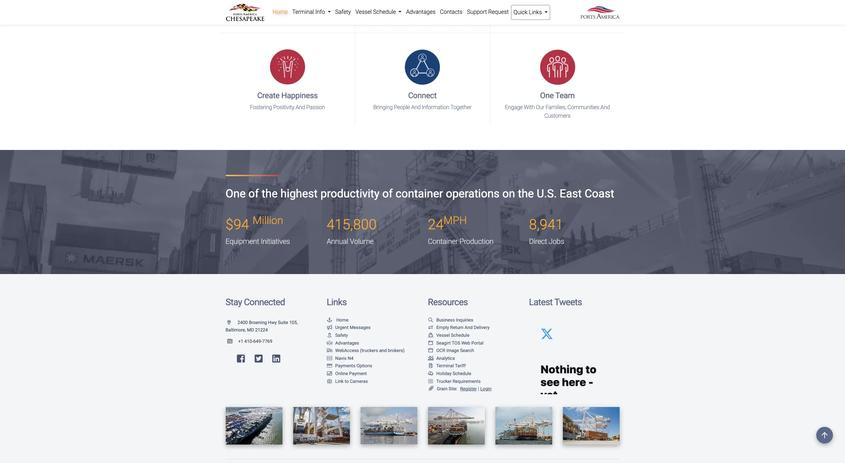 Task type: locate. For each thing, give the bounding box(es) containing it.
tos
[[452, 341, 460, 346]]

safety
[[335, 9, 351, 15], [335, 333, 348, 338]]

and down happiness
[[296, 104, 305, 111]]

terminal info
[[292, 9, 326, 15]]

home
[[273, 9, 288, 15], [336, 318, 349, 323]]

commitment to zero harm
[[255, 12, 320, 18]]

and
[[430, 12, 439, 18], [296, 104, 305, 111], [411, 104, 421, 111], [601, 104, 610, 111], [465, 325, 473, 331]]

0 vertical spatial home
[[273, 9, 288, 15]]

0 vertical spatial links
[[529, 9, 542, 16]]

links
[[529, 9, 542, 16], [327, 297, 347, 308]]

terminal
[[292, 9, 314, 15], [436, 364, 454, 369]]

vessel
[[355, 9, 372, 15], [436, 333, 450, 338]]

direct
[[529, 238, 547, 246]]

1 browser image from the top
[[428, 341, 434, 346]]

baltimore,
[[226, 328, 246, 333]]

0 horizontal spatial terminal
[[292, 9, 314, 15]]

hand receiving image
[[327, 341, 332, 346]]

links up the anchor icon
[[327, 297, 347, 308]]

$
[[226, 217, 233, 233]]

1 horizontal spatial links
[[529, 9, 542, 16]]

1 horizontal spatial terminal
[[436, 364, 454, 369]]

contacts
[[440, 9, 463, 15]]

browser image inside the ocr image search link
[[428, 349, 434, 353]]

home link for terminal info link
[[270, 5, 290, 19]]

0 horizontal spatial vessel
[[355, 9, 372, 15]]

0 vertical spatial home link
[[270, 5, 290, 19]]

0 horizontal spatial vessel schedule
[[355, 9, 397, 15]]

home up urgent
[[336, 318, 349, 323]]

10,033
[[529, 217, 571, 233]]

map marker alt image
[[227, 321, 236, 325]]

stay connected
[[226, 297, 285, 308]]

home link left zero
[[270, 5, 290, 19]]

dedicated
[[524, 12, 547, 18]]

of up $ 104 million
[[248, 187, 259, 201]]

schedule for bells image
[[453, 371, 471, 377]]

and for fostering positivity and passion
[[296, 104, 305, 111]]

to left zero
[[287, 12, 294, 18]]

browser image inside seagirt tos web portal link
[[428, 341, 434, 346]]

webaccess (truckers and brokers)
[[335, 348, 405, 354]]

and
[[379, 348, 387, 354]]

0 vertical spatial schedule
[[373, 9, 396, 15]]

analytics
[[436, 356, 455, 361]]

0 vertical spatial advantages link
[[404, 5, 438, 19]]

one up $
[[226, 187, 246, 201]]

0 vertical spatial advantages
[[406, 9, 436, 15]]

the left best
[[570, 12, 579, 18]]

info
[[315, 9, 325, 15]]

navis n4
[[335, 356, 353, 361]]

1 horizontal spatial vessel
[[436, 333, 450, 338]]

advantages link up webaccess
[[327, 341, 359, 346]]

1 vertical spatial vessel schedule link
[[428, 333, 469, 338]]

safety down urgent
[[335, 333, 348, 338]]

the
[[383, 12, 392, 18], [570, 12, 579, 18]]

to for dedicated
[[549, 12, 555, 18]]

team
[[555, 91, 575, 100]]

holiday schedule link
[[428, 371, 471, 377]]

0 horizontal spatial advantages
[[335, 341, 359, 346]]

1 horizontal spatial of
[[382, 187, 393, 201]]

1 horizontal spatial advantages
[[406, 9, 436, 15]]

(truckers
[[360, 348, 378, 354]]

ocr image search
[[436, 348, 474, 354]]

navis
[[335, 356, 347, 361]]

1 vertical spatial links
[[327, 297, 347, 308]]

1 vertical spatial advantages link
[[327, 341, 359, 346]]

the right exhibit
[[383, 12, 392, 18]]

quick
[[514, 9, 528, 16]]

highest
[[394, 12, 412, 18]]

support request link
[[465, 5, 511, 19]]

hwy
[[268, 320, 277, 325]]

2 browser image from the top
[[428, 349, 434, 353]]

advantages left moral
[[406, 9, 436, 15]]

tariff
[[455, 364, 466, 369]]

2 the from the left
[[570, 12, 579, 18]]

0 vertical spatial browser image
[[428, 341, 434, 346]]

analytics link
[[428, 356, 455, 361]]

1 vertical spatial safety link
[[327, 333, 348, 338]]

the right on
[[518, 187, 534, 201]]

1 horizontal spatial vessel schedule
[[436, 333, 469, 338]]

payments options link
[[327, 364, 372, 369]]

7769
[[262, 339, 272, 344]]

0 horizontal spatial the
[[383, 12, 392, 18]]

0 horizontal spatial to
[[287, 12, 294, 18]]

safety link for leftmost vessel schedule link
[[333, 5, 353, 19]]

2 to from the left
[[549, 12, 555, 18]]

1 horizontal spatial the
[[518, 187, 534, 201]]

home link up urgent
[[327, 318, 349, 323]]

and down inquiries
[[465, 325, 473, 331]]

vessel schedule inside vessel schedule link
[[355, 9, 397, 15]]

1 horizontal spatial the
[[570, 12, 579, 18]]

one for one of the highest productivity of container operations on the u.s. east coast
[[226, 187, 246, 201]]

1 to from the left
[[287, 12, 294, 18]]

equipment initiatives
[[226, 238, 290, 246]]

0 vertical spatial safety link
[[333, 5, 353, 19]]

happiness
[[281, 91, 318, 100]]

engage with our families, communities  and customers
[[505, 104, 610, 119]]

0 horizontal spatial the
[[262, 187, 278, 201]]

of
[[248, 187, 259, 201], [382, 187, 393, 201]]

schedule
[[373, 9, 396, 15], [451, 333, 469, 338], [453, 371, 471, 377]]

request
[[488, 9, 509, 15]]

one of the highest productivity of container operations on the u.s. east coast
[[226, 187, 614, 201]]

inquiries
[[456, 318, 473, 323]]

0 horizontal spatial one
[[226, 187, 246, 201]]

user hard hat image
[[327, 334, 332, 338]]

the up million at the top left of the page
[[262, 187, 278, 201]]

0 horizontal spatial home link
[[270, 5, 290, 19]]

advantages up webaccess
[[335, 341, 359, 346]]

1 horizontal spatial vessel schedule link
[[428, 333, 469, 338]]

cameras
[[350, 379, 368, 384]]

million
[[260, 215, 291, 227]]

1 vertical spatial advantages
[[335, 341, 359, 346]]

1 horizontal spatial to
[[549, 12, 555, 18]]

1 vertical spatial vessel
[[436, 333, 450, 338]]

1 vertical spatial home
[[336, 318, 349, 323]]

2400 broening hwy suite 105, baltimore, md 21224
[[226, 320, 298, 333]]

0 horizontal spatial of
[[248, 187, 259, 201]]

home left zero
[[273, 9, 288, 15]]

terminal for terminal info
[[292, 9, 314, 15]]

delivery
[[474, 325, 490, 331]]

brokers)
[[388, 348, 405, 354]]

direct jobs
[[529, 238, 564, 246]]

productivity
[[321, 187, 380, 201]]

stay
[[226, 297, 242, 308]]

file invoice image
[[428, 364, 434, 369]]

n4
[[348, 356, 353, 361]]

1 vertical spatial terminal
[[436, 364, 454, 369]]

ethical
[[413, 12, 429, 18]]

0 vertical spatial vessel schedule link
[[353, 5, 404, 19]]

one up our
[[540, 91, 554, 100]]

safety right info
[[335, 9, 351, 15]]

to left being
[[549, 12, 555, 18]]

empty return and delivery link
[[428, 325, 490, 331]]

and down connect
[[411, 104, 421, 111]]

site:
[[449, 387, 457, 392]]

register
[[460, 387, 477, 392]]

latest
[[529, 297, 553, 308]]

ocr image search link
[[428, 348, 474, 354]]

0 vertical spatial vessel
[[355, 9, 372, 15]]

1 horizontal spatial home link
[[327, 318, 349, 323]]

1 horizontal spatial advantages link
[[404, 5, 438, 19]]

grain
[[437, 387, 448, 392]]

terminal for terminal tariff
[[436, 364, 454, 369]]

list alt image
[[428, 380, 434, 384]]

1 vertical spatial schedule
[[451, 333, 469, 338]]

0 vertical spatial vessel schedule
[[355, 9, 397, 15]]

2 safety from the top
[[335, 333, 348, 338]]

browser image up analytics icon
[[428, 349, 434, 353]]

bells image
[[428, 372, 434, 377]]

1 vertical spatial home link
[[327, 318, 349, 323]]

one for one team
[[540, 91, 554, 100]]

facebook square image
[[237, 354, 245, 364]]

0 vertical spatial safety
[[335, 9, 351, 15]]

0 vertical spatial terminal
[[292, 9, 314, 15]]

1 vertical spatial safety
[[335, 333, 348, 338]]

payments
[[335, 364, 355, 369]]

safety link down urgent
[[327, 333, 348, 338]]

browser image
[[428, 341, 434, 346], [428, 349, 434, 353]]

0 vertical spatial one
[[540, 91, 554, 100]]

1 the from the left
[[383, 12, 392, 18]]

1 vertical spatial one
[[226, 187, 246, 201]]

0 horizontal spatial home
[[273, 9, 288, 15]]

2 vertical spatial schedule
[[453, 371, 471, 377]]

commitment
[[255, 12, 286, 18]]

safety link right info
[[333, 5, 353, 19]]

image
[[446, 348, 459, 354]]

0 horizontal spatial advantages link
[[327, 341, 359, 346]]

browser image for ocr
[[428, 349, 434, 353]]

and for bringing people and information together
[[411, 104, 421, 111]]

exhibit
[[367, 12, 382, 18]]

0 horizontal spatial links
[[327, 297, 347, 308]]

links right quick
[[529, 9, 542, 16]]

empty return and delivery
[[436, 325, 490, 331]]

camera image
[[327, 380, 332, 384]]

1 horizontal spatial one
[[540, 91, 554, 100]]

and right communities
[[601, 104, 610, 111]]

1 vertical spatial browser image
[[428, 349, 434, 353]]

jobs
[[549, 238, 564, 246]]

dedicated to being the best
[[524, 12, 591, 18]]

go to top image
[[816, 427, 833, 444]]

of left container
[[382, 187, 393, 201]]

ocr
[[436, 348, 445, 354]]

browser image down the ship "icon"
[[428, 341, 434, 346]]

and inside 'engage with our families, communities  and customers'
[[601, 104, 610, 111]]

positivity
[[273, 104, 294, 111]]

to for commitment
[[287, 12, 294, 18]]

container
[[428, 238, 458, 246]]

login link
[[480, 387, 492, 392]]

east
[[560, 187, 582, 201]]

advantages link left moral
[[404, 5, 438, 19]]

quick links
[[514, 9, 543, 16]]



Task type: describe. For each thing, give the bounding box(es) containing it.
105,
[[289, 320, 298, 325]]

empty
[[436, 325, 449, 331]]

grain site: register | login
[[437, 386, 492, 392]]

payments options
[[335, 364, 372, 369]]

passion
[[306, 104, 325, 111]]

home link for the urgent messages link
[[327, 318, 349, 323]]

customers
[[544, 112, 570, 119]]

2400 broening hwy suite 105, baltimore, md 21224 link
[[226, 320, 298, 333]]

business inquiries link
[[428, 318, 473, 323]]

trucker requirements
[[436, 379, 481, 384]]

quick links link
[[511, 5, 550, 20]]

login
[[480, 387, 492, 392]]

link to cameras
[[335, 379, 368, 384]]

families,
[[546, 104, 566, 111]]

people
[[394, 104, 410, 111]]

link to cameras link
[[327, 379, 368, 384]]

1 vertical spatial vessel schedule
[[436, 333, 469, 338]]

suite
[[278, 320, 288, 325]]

holiday schedule
[[436, 371, 471, 377]]

zero
[[295, 12, 305, 18]]

tweets
[[554, 297, 582, 308]]

410-
[[244, 339, 253, 344]]

options
[[357, 364, 372, 369]]

credit card image
[[327, 364, 332, 369]]

1 horizontal spatial home
[[336, 318, 349, 323]]

link
[[335, 379, 344, 384]]

exchange image
[[428, 326, 434, 330]]

seagirt
[[436, 341, 451, 346]]

schedule for the ship "icon"
[[451, 333, 469, 338]]

equipment
[[226, 238, 259, 246]]

browser image for seagirt
[[428, 341, 434, 346]]

create happiness
[[257, 91, 318, 100]]

initiatives
[[261, 238, 290, 246]]

urgent messages
[[335, 325, 371, 331]]

information
[[422, 104, 449, 111]]

exhibit the highest ethical and moral principles
[[367, 12, 478, 18]]

+1
[[238, 339, 243, 344]]

21224
[[255, 328, 268, 333]]

1 of from the left
[[248, 187, 259, 201]]

104
[[233, 217, 257, 233]]

container
[[396, 187, 443, 201]]

business
[[436, 318, 455, 323]]

linkedin image
[[272, 354, 280, 364]]

portal
[[471, 341, 484, 346]]

fostering
[[250, 104, 272, 111]]

coast
[[585, 187, 614, 201]]

online
[[335, 371, 348, 377]]

search
[[460, 348, 474, 354]]

on
[[502, 187, 515, 201]]

+1 410-649-7769
[[238, 339, 272, 344]]

communities
[[567, 104, 599, 111]]

one team
[[540, 91, 575, 100]]

business inquiries
[[436, 318, 473, 323]]

being
[[556, 12, 569, 18]]

649-
[[253, 339, 262, 344]]

with
[[524, 104, 535, 111]]

$ 104 million
[[226, 215, 291, 233]]

fostering positivity and passion
[[250, 104, 325, 111]]

web
[[461, 341, 470, 346]]

support request
[[467, 9, 509, 15]]

highest
[[280, 187, 318, 201]]

1 safety from the top
[[335, 9, 351, 15]]

search image
[[428, 318, 434, 323]]

annual
[[327, 238, 348, 246]]

urgent messages link
[[327, 325, 371, 331]]

anchor image
[[327, 318, 332, 323]]

bullhorn image
[[327, 326, 332, 330]]

return
[[450, 325, 464, 331]]

and for empty return and delivery
[[465, 325, 473, 331]]

broening
[[249, 320, 267, 325]]

advantages inside advantages "link"
[[406, 9, 436, 15]]

0 horizontal spatial vessel schedule link
[[353, 5, 404, 19]]

safety link for the leftmost advantages "link"
[[327, 333, 348, 338]]

wheat image
[[428, 387, 434, 392]]

27
[[428, 217, 444, 233]]

together
[[450, 104, 471, 111]]

container storage image
[[327, 357, 332, 361]]

create
[[257, 91, 280, 100]]

container production
[[428, 238, 493, 246]]

best
[[580, 12, 591, 18]]

2 the from the left
[[518, 187, 534, 201]]

online payment
[[335, 371, 367, 377]]

seagirt tos web portal link
[[428, 341, 484, 346]]

twitter square image
[[255, 354, 263, 364]]

navis n4 link
[[327, 356, 353, 361]]

analytics image
[[428, 357, 434, 361]]

ship image
[[428, 334, 434, 338]]

463,050
[[327, 217, 377, 233]]

operations
[[446, 187, 500, 201]]

phone office image
[[227, 340, 238, 344]]

volume
[[350, 238, 374, 246]]

holiday
[[436, 371, 452, 377]]

harm
[[307, 12, 320, 18]]

1 the from the left
[[262, 187, 278, 201]]

and left moral
[[430, 12, 439, 18]]

credit card front image
[[327, 372, 332, 377]]

terminal tariff link
[[428, 364, 466, 369]]

2 of from the left
[[382, 187, 393, 201]]

truck container image
[[327, 349, 332, 353]]



Task type: vqa. For each thing, say whether or not it's contained in the screenshot.
bottommost Vessel
yes



